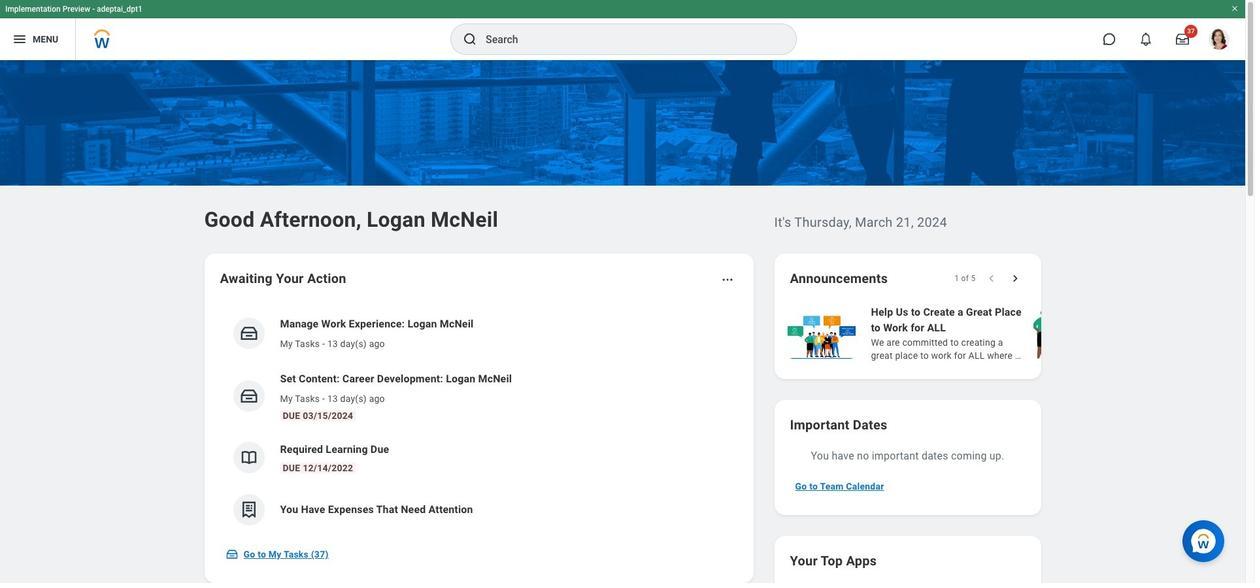 Task type: vqa. For each thing, say whether or not it's contained in the screenshot.
"home" icon
no



Task type: locate. For each thing, give the bounding box(es) containing it.
inbox image
[[239, 387, 259, 406], [225, 548, 238, 561]]

notifications large image
[[1140, 33, 1153, 46]]

book open image
[[239, 448, 259, 468]]

chevron left small image
[[985, 272, 998, 285]]

banner
[[0, 0, 1246, 60]]

0 vertical spatial inbox image
[[239, 387, 259, 406]]

1 vertical spatial inbox image
[[225, 548, 238, 561]]

justify image
[[12, 31, 27, 47]]

close environment banner image
[[1232, 5, 1239, 12]]

list
[[785, 303, 1256, 364], [220, 306, 738, 536]]

1 horizontal spatial list
[[785, 303, 1256, 364]]

profile logan mcneil image
[[1209, 29, 1230, 52]]

chevron right small image
[[1009, 272, 1022, 285]]

main content
[[0, 60, 1256, 583]]

0 horizontal spatial inbox image
[[225, 548, 238, 561]]

status
[[955, 273, 976, 284]]



Task type: describe. For each thing, give the bounding box(es) containing it.
search image
[[462, 31, 478, 47]]

Search Workday  search field
[[486, 25, 770, 54]]

inbox image
[[239, 324, 259, 343]]

dashboard expenses image
[[239, 500, 259, 520]]

1 horizontal spatial inbox image
[[239, 387, 259, 406]]

inbox large image
[[1177, 33, 1190, 46]]

0 horizontal spatial list
[[220, 306, 738, 536]]



